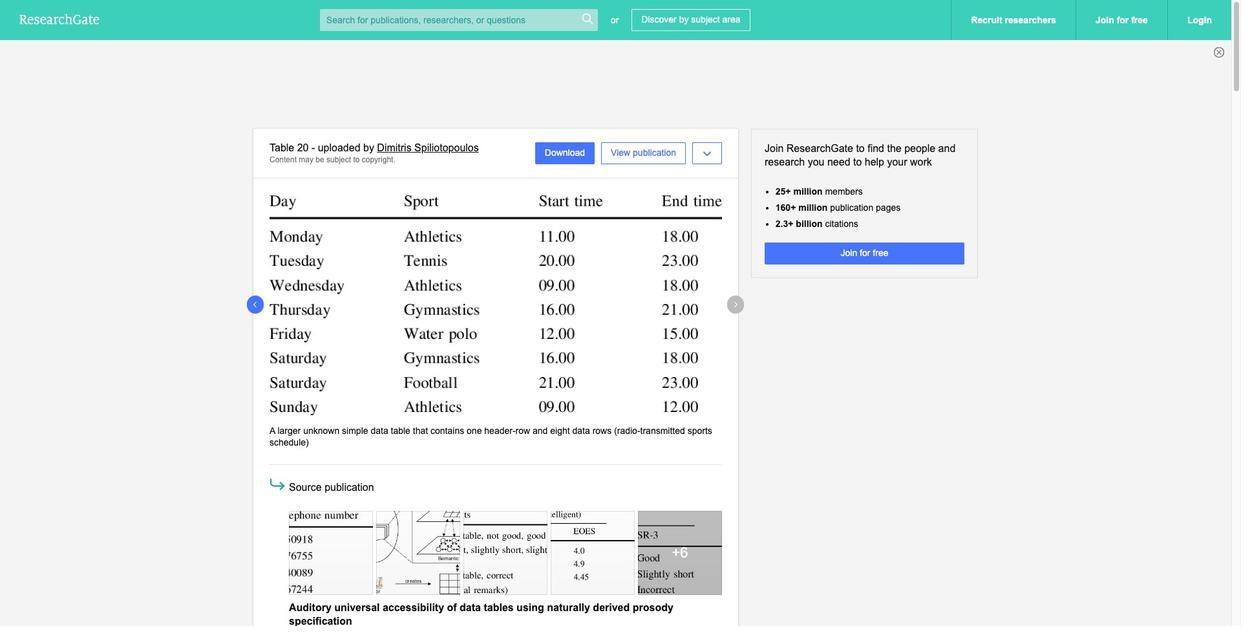 Task type: describe. For each thing, give the bounding box(es) containing it.
header-
[[485, 425, 516, 436]]

1 horizontal spatial join for free
[[1096, 15, 1149, 25]]

using
[[517, 602, 545, 613]]

+6
[[672, 544, 689, 561]]

or
[[611, 15, 619, 25]]

citations
[[826, 219, 859, 229]]

contains
[[431, 425, 465, 436]]

research
[[765, 156, 805, 167]]

download link
[[535, 142, 595, 164]]

area
[[723, 14, 741, 25]]

1 horizontal spatial size m image
[[411, 553, 426, 568]]

1 horizontal spatial free
[[1132, 15, 1149, 25]]

view publication link
[[602, 142, 686, 164]]

+6 link
[[638, 511, 723, 595]]

transmitted
[[641, 425, 686, 436]]

2 horizontal spatial size m image
[[585, 553, 601, 568]]

need
[[828, 156, 851, 167]]

join for free inside +6 main content
[[841, 248, 889, 258]]

to left find
[[857, 143, 865, 154]]

dimitris spiliotopoulos link
[[377, 142, 479, 153]]

larger
[[278, 425, 301, 436]]

25+
[[776, 186, 791, 196]]

20
[[297, 142, 309, 153]]

pages
[[877, 202, 901, 213]]

discover by subject area
[[642, 14, 741, 25]]

table
[[270, 142, 294, 153]]

login link
[[1168, 0, 1232, 40]]

(radio-
[[615, 425, 641, 436]]

to inside table 20 - uploaded by dimitris spiliotopoulos content may be subject to copyright.
[[353, 155, 360, 164]]

prosody
[[633, 602, 674, 613]]

may
[[299, 155, 314, 164]]

people
[[905, 143, 936, 154]]

sports
[[688, 425, 713, 436]]

eight
[[551, 425, 570, 436]]

of
[[447, 602, 457, 613]]

1 vertical spatial join for free link
[[765, 243, 965, 265]]

25+ million members 160+ million publication pages 2.3+ billion citations
[[776, 186, 901, 229]]

recruit researchers link
[[952, 0, 1076, 40]]

simple
[[342, 425, 368, 436]]

be
[[316, 155, 325, 164]]

publication for source publication
[[325, 482, 374, 493]]

accessibility
[[383, 602, 444, 613]]

naturally
[[547, 602, 591, 613]]

row
[[516, 425, 531, 436]]

2 size m image from the left
[[498, 553, 514, 568]]

download
[[545, 148, 585, 158]]

-
[[312, 142, 315, 153]]

a
[[270, 425, 275, 436]]

members
[[826, 186, 863, 196]]

1 horizontal spatial by
[[680, 14, 689, 25]]

1 horizontal spatial join
[[841, 248, 858, 258]]

2 horizontal spatial data
[[573, 425, 590, 436]]



Task type: locate. For each thing, give the bounding box(es) containing it.
to down uploaded
[[353, 155, 360, 164]]

join
[[1096, 15, 1115, 25], [765, 143, 784, 154], [841, 248, 858, 258]]

1 vertical spatial for
[[860, 248, 871, 258]]

table
[[391, 425, 411, 436]]

0 vertical spatial for
[[1118, 15, 1130, 25]]

size m image up prosody
[[673, 553, 688, 568]]

free left login link
[[1132, 15, 1149, 25]]

and inside a larger unknown simple data table that contains one header-row and eight data rows (radio-transmitted sports schedule)
[[533, 425, 548, 436]]

publication for view publication
[[633, 148, 677, 158]]

a larger unknown simple data table that contains one header-row and eight data rows (radio-transmitted sports schedule)
[[270, 425, 713, 447]]

your
[[888, 156, 908, 167]]

0 vertical spatial subject
[[692, 14, 720, 25]]

by right 'discover'
[[680, 14, 689, 25]]

and
[[939, 143, 956, 154], [533, 425, 548, 436]]

discover
[[642, 14, 677, 25]]

recruit researchers
[[972, 15, 1057, 25]]

join for free link
[[1076, 0, 1168, 40], [765, 243, 965, 265]]

join inside "join researchgate to find the people and research you need to help your work"
[[765, 143, 784, 154]]

find
[[868, 143, 885, 154]]

2 vertical spatial publication
[[325, 482, 374, 493]]

dimitris
[[377, 142, 412, 153]]

by inside table 20 - uploaded by dimitris spiliotopoulos content may be subject to copyright.
[[364, 142, 374, 153]]

1 horizontal spatial join for free link
[[1076, 0, 1168, 40]]

and right people
[[939, 143, 956, 154]]

researchgate logo image
[[19, 14, 100, 25]]

0 horizontal spatial join for free
[[841, 248, 889, 258]]

schedule)
[[270, 437, 309, 447]]

one
[[467, 425, 482, 436]]

data for that
[[371, 425, 389, 436]]

1 size m image from the left
[[323, 553, 339, 568]]

million right 25+
[[794, 186, 823, 196]]

auditory universal accessibility of data tables using naturally derived prosody specification
[[289, 602, 674, 626]]

content
[[270, 155, 297, 164]]

unknown
[[303, 425, 340, 436]]

0 horizontal spatial size m image
[[323, 553, 339, 568]]

specification
[[289, 616, 352, 626]]

data right of
[[460, 602, 481, 613]]

1 vertical spatial million
[[799, 202, 828, 213]]

uploaded
[[318, 142, 361, 153]]

3 size m image from the left
[[673, 553, 688, 568]]

rows
[[593, 425, 612, 436]]

0 horizontal spatial subject
[[327, 155, 351, 164]]

data left table
[[371, 425, 389, 436]]

data left rows
[[573, 425, 590, 436]]

billion
[[796, 219, 823, 229]]

publication down members
[[831, 202, 874, 213]]

source publication
[[289, 482, 374, 493]]

2 horizontal spatial size m image
[[673, 553, 688, 568]]

researchers
[[1006, 15, 1057, 25]]

work
[[911, 156, 933, 167]]

view publication
[[611, 148, 677, 158]]

recruit
[[972, 15, 1003, 25]]

160+
[[776, 202, 796, 213]]

1 horizontal spatial subject
[[692, 14, 720, 25]]

publication
[[633, 148, 677, 158], [831, 202, 874, 213], [325, 482, 374, 493]]

researchgate
[[787, 143, 854, 154]]

1 vertical spatial publication
[[831, 202, 874, 213]]

publication right view
[[633, 148, 677, 158]]

publication right source on the bottom
[[325, 482, 374, 493]]

size m image left source on the bottom
[[268, 475, 287, 494]]

you
[[808, 156, 825, 167]]

0 horizontal spatial join for free link
[[765, 243, 965, 265]]

by
[[680, 14, 689, 25], [364, 142, 374, 153]]

size m image
[[268, 475, 287, 494], [411, 553, 426, 568], [585, 553, 601, 568]]

login
[[1188, 15, 1213, 25]]

free down "pages"
[[873, 248, 889, 258]]

1 horizontal spatial data
[[460, 602, 481, 613]]

and right the row
[[533, 425, 548, 436]]

for inside +6 main content
[[860, 248, 871, 258]]

subject down uploaded
[[327, 155, 351, 164]]

1 horizontal spatial publication
[[633, 148, 677, 158]]

a larger unknown simple data table that contains one header-row and eight data rows (radio-transmitted sports schedule) image
[[270, 195, 723, 415]]

data
[[371, 425, 389, 436], [573, 425, 590, 436], [460, 602, 481, 613]]

join researchgate to find the people and research you need to help your work
[[765, 143, 956, 167]]

size s image
[[581, 12, 594, 25]]

0 vertical spatial publication
[[633, 148, 677, 158]]

to left 'help'
[[854, 156, 862, 167]]

0 vertical spatial join
[[1096, 15, 1115, 25]]

0 vertical spatial free
[[1132, 15, 1149, 25]]

1 vertical spatial and
[[533, 425, 548, 436]]

subject inside table 20 - uploaded by dimitris spiliotopoulos content may be subject to copyright.
[[327, 155, 351, 164]]

size m image up derived
[[585, 553, 601, 568]]

0 horizontal spatial for
[[860, 248, 871, 258]]

size m image
[[323, 553, 339, 568], [498, 553, 514, 568], [673, 553, 688, 568]]

2 horizontal spatial publication
[[831, 202, 874, 213]]

0 vertical spatial and
[[939, 143, 956, 154]]

2.3+
[[776, 219, 794, 229]]

spiliotopoulos
[[415, 142, 479, 153]]

2 vertical spatial join
[[841, 248, 858, 258]]

0 horizontal spatial free
[[873, 248, 889, 258]]

data inside auditory universal accessibility of data tables using naturally derived prosody specification
[[460, 602, 481, 613]]

size m image up tables
[[498, 553, 514, 568]]

0 horizontal spatial by
[[364, 142, 374, 153]]

view
[[611, 148, 631, 158]]

copyright.
[[362, 155, 396, 164]]

0 vertical spatial million
[[794, 186, 823, 196]]

0 horizontal spatial join
[[765, 143, 784, 154]]

size m image up accessibility
[[411, 553, 426, 568]]

million up billion in the right top of the page
[[799, 202, 828, 213]]

discover by subject area link
[[632, 9, 751, 31]]

0 vertical spatial by
[[680, 14, 689, 25]]

auditory universal accessibility of data tables using naturally derived prosody specification link
[[289, 602, 674, 626]]

1 vertical spatial join for free
[[841, 248, 889, 258]]

derived
[[593, 602, 630, 613]]

+6 main content
[[0, 129, 1232, 626]]

1 vertical spatial by
[[364, 142, 374, 153]]

the
[[888, 143, 902, 154]]

free inside +6 main content
[[873, 248, 889, 258]]

free
[[1132, 15, 1149, 25], [873, 248, 889, 258]]

universal
[[335, 602, 380, 613]]

publication inside 25+ million members 160+ million publication pages 2.3+ billion citations
[[831, 202, 874, 213]]

to
[[857, 143, 865, 154], [353, 155, 360, 164], [854, 156, 862, 167]]

1 horizontal spatial for
[[1118, 15, 1130, 25]]

0 vertical spatial join for free link
[[1076, 0, 1168, 40]]

million
[[794, 186, 823, 196], [799, 202, 828, 213]]

0 horizontal spatial and
[[533, 425, 548, 436]]

size m image up the auditory at the bottom left of page
[[323, 553, 339, 568]]

Search for publications, researchers, or questions field
[[320, 9, 598, 31]]

2 horizontal spatial join
[[1096, 15, 1115, 25]]

subject left area
[[692, 14, 720, 25]]

by up copyright.
[[364, 142, 374, 153]]

1 horizontal spatial size m image
[[498, 553, 514, 568]]

data for using
[[460, 602, 481, 613]]

tables
[[484, 602, 514, 613]]

0 vertical spatial join for free
[[1096, 15, 1149, 25]]

0 horizontal spatial data
[[371, 425, 389, 436]]

source
[[289, 482, 322, 493]]

and inside "join researchgate to find the people and research you need to help your work"
[[939, 143, 956, 154]]

0 horizontal spatial size m image
[[268, 475, 287, 494]]

0 horizontal spatial publication
[[325, 482, 374, 493]]

help
[[865, 156, 885, 167]]

1 horizontal spatial and
[[939, 143, 956, 154]]

1 vertical spatial join
[[765, 143, 784, 154]]

1 vertical spatial subject
[[327, 155, 351, 164]]

size m image inside +6 link
[[673, 553, 688, 568]]

that
[[413, 425, 428, 436]]

auditory
[[289, 602, 332, 613]]

table 20 - uploaded by dimitris spiliotopoulos content may be subject to copyright.
[[270, 142, 479, 164]]

for
[[1118, 15, 1130, 25], [860, 248, 871, 258]]

subject
[[692, 14, 720, 25], [327, 155, 351, 164]]

1 vertical spatial free
[[873, 248, 889, 258]]

join for free
[[1096, 15, 1149, 25], [841, 248, 889, 258]]



Task type: vqa. For each thing, say whether or not it's contained in the screenshot.
to
yes



